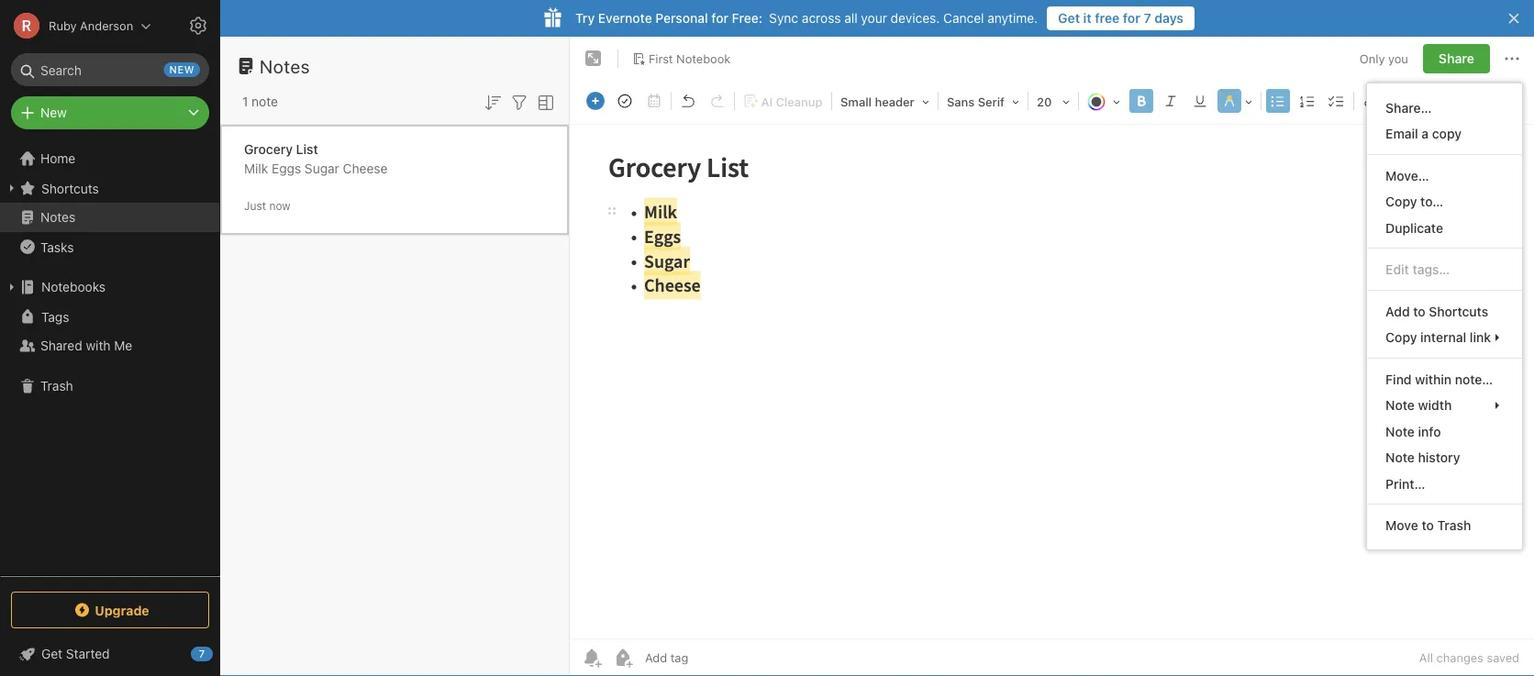 Task type: vqa. For each thing, say whether or not it's contained in the screenshot.
bottom To
yes



Task type: locate. For each thing, give the bounding box(es) containing it.
notes up note
[[260, 55, 310, 77]]

Font size field
[[1031, 88, 1076, 115]]

1 vertical spatial to
[[1422, 518, 1434, 533]]

ruby anderson
[[49, 19, 133, 33]]

numbered list image
[[1295, 88, 1320, 114]]

add
[[1386, 304, 1410, 319]]

to inside add to shortcuts link
[[1413, 304, 1426, 319]]

home
[[40, 151, 75, 166]]

add a reminder image
[[581, 647, 603, 669]]

1 vertical spatial shortcuts
[[1429, 304, 1489, 319]]

copy
[[1386, 194, 1417, 209], [1386, 330, 1417, 345]]

1 note
[[242, 94, 278, 109]]

1 vertical spatial trash
[[1437, 518, 1471, 533]]

sans
[[947, 95, 975, 109]]

0 vertical spatial notes
[[260, 55, 310, 77]]

to for move
[[1422, 518, 1434, 533]]

info
[[1418, 424, 1441, 439]]

copy internal link
[[1386, 330, 1491, 345]]

1 vertical spatial notes
[[40, 210, 75, 225]]

note info link
[[1367, 418, 1522, 445]]

to…
[[1421, 194, 1444, 209]]

0 horizontal spatial notes
[[40, 210, 75, 225]]

copy down add
[[1386, 330, 1417, 345]]

7 left click to collapse "icon"
[[199, 648, 205, 660]]

upgrade
[[95, 603, 149, 618]]

Note width field
[[1367, 392, 1522, 418]]

note history link
[[1367, 445, 1522, 471]]

expand notebooks image
[[5, 280, 19, 295]]

tags
[[41, 309, 69, 324]]

0 vertical spatial note
[[1386, 398, 1415, 413]]

1 note from the top
[[1386, 398, 1415, 413]]

grocery list
[[244, 142, 318, 157]]

header
[[875, 95, 915, 109]]

tree containing home
[[0, 144, 220, 575]]

note
[[252, 94, 278, 109]]

for inside get it free for 7 days button
[[1123, 11, 1141, 26]]

copy inside 'link'
[[1386, 194, 1417, 209]]

0 horizontal spatial 7
[[199, 648, 205, 660]]

7 left days
[[1144, 11, 1151, 26]]

copy for copy to…
[[1386, 194, 1417, 209]]

for left free:
[[712, 11, 729, 26]]

all changes saved
[[1419, 651, 1520, 665]]

0 vertical spatial 7
[[1144, 11, 1151, 26]]

for right free
[[1123, 11, 1141, 26]]

add tag image
[[612, 647, 634, 669]]

list
[[296, 142, 318, 157]]

print…
[[1386, 476, 1425, 491]]

2 copy from the top
[[1386, 330, 1417, 345]]

notebooks
[[41, 279, 106, 295]]

tags button
[[0, 302, 219, 331]]

2 for from the left
[[1123, 11, 1141, 26]]

shortcuts down home
[[41, 181, 99, 196]]

1 copy from the top
[[1386, 194, 1417, 209]]

1 horizontal spatial get
[[1058, 11, 1080, 26]]

0 horizontal spatial for
[[712, 11, 729, 26]]

1 vertical spatial get
[[41, 646, 62, 662]]

days
[[1155, 11, 1184, 26]]

get for get it free for 7 days
[[1058, 11, 1080, 26]]

new
[[169, 64, 195, 76]]

all
[[1419, 651, 1433, 665]]

shortcuts button
[[0, 173, 219, 203]]

copy inside "link"
[[1386, 330, 1417, 345]]

note
[[1386, 398, 1415, 413], [1386, 424, 1415, 439], [1386, 450, 1415, 465]]

first
[[649, 51, 673, 65]]

1 horizontal spatial for
[[1123, 11, 1141, 26]]

duplicate
[[1386, 220, 1443, 235]]

1 horizontal spatial shortcuts
[[1429, 304, 1489, 319]]

shared
[[40, 338, 82, 353]]

Note Editor text field
[[570, 125, 1534, 639]]

first notebook button
[[626, 46, 737, 72]]

Search text field
[[24, 53, 196, 86]]

get inside button
[[1058, 11, 1080, 26]]

1 for from the left
[[712, 11, 729, 26]]

shortcuts up copy internal link "link" on the right of page
[[1429, 304, 1489, 319]]

1 horizontal spatial 7
[[1144, 11, 1151, 26]]

copy to… link
[[1367, 189, 1522, 215]]

1 vertical spatial copy
[[1386, 330, 1417, 345]]

tree
[[0, 144, 220, 575]]

note down find
[[1386, 398, 1415, 413]]

anderson
[[80, 19, 133, 33]]

get inside 'help and learning task checklist' field
[[41, 646, 62, 662]]

Add tag field
[[643, 650, 781, 666]]

to inside move to trash link
[[1422, 518, 1434, 533]]

0 vertical spatial trash
[[40, 379, 73, 394]]

to for add
[[1413, 304, 1426, 319]]

1 vertical spatial 7
[[199, 648, 205, 660]]

new search field
[[24, 53, 200, 86]]

0 vertical spatial get
[[1058, 11, 1080, 26]]

note width
[[1386, 398, 1452, 413]]

internal
[[1421, 330, 1467, 345]]

saved
[[1487, 651, 1520, 665]]

get it free for 7 days
[[1058, 11, 1184, 26]]

3 note from the top
[[1386, 450, 1415, 465]]

get left it
[[1058, 11, 1080, 26]]

get left 'started'
[[41, 646, 62, 662]]

sans serif
[[947, 95, 1005, 109]]

0 horizontal spatial shortcuts
[[41, 181, 99, 196]]

1 vertical spatial note
[[1386, 424, 1415, 439]]

expand note image
[[583, 48, 605, 70]]

find
[[1386, 372, 1412, 387]]

it
[[1083, 11, 1092, 26]]

shortcuts
[[41, 181, 99, 196], [1429, 304, 1489, 319]]

1 horizontal spatial trash
[[1437, 518, 1471, 533]]

all
[[844, 11, 858, 26]]

note inside field
[[1386, 398, 1415, 413]]

click to collapse image
[[213, 642, 227, 664]]

you
[[1388, 52, 1409, 65]]

copy for copy internal link
[[1386, 330, 1417, 345]]

trash
[[40, 379, 73, 394], [1437, 518, 1471, 533]]

2 vertical spatial note
[[1386, 450, 1415, 465]]

trash inside tree
[[40, 379, 73, 394]]

to
[[1413, 304, 1426, 319], [1422, 518, 1434, 533]]

note left info
[[1386, 424, 1415, 439]]

just
[[244, 200, 266, 212]]

0 vertical spatial shortcuts
[[41, 181, 99, 196]]

milk eggs sugar cheese
[[244, 161, 388, 176]]

0 horizontal spatial trash
[[40, 379, 73, 394]]

for for free:
[[712, 11, 729, 26]]

free:
[[732, 11, 763, 26]]

find within note…
[[1386, 372, 1493, 387]]

add filters image
[[508, 92, 530, 114]]

shared with me
[[40, 338, 132, 353]]

0 vertical spatial copy
[[1386, 194, 1417, 209]]

started
[[66, 646, 110, 662]]

new
[[40, 105, 67, 120]]

me
[[114, 338, 132, 353]]

for for 7
[[1123, 11, 1141, 26]]

try
[[575, 11, 595, 26]]

move to trash link
[[1367, 513, 1522, 539]]

edit tags… link
[[1367, 256, 1522, 283]]

2 note from the top
[[1386, 424, 1415, 439]]

get started
[[41, 646, 110, 662]]

across
[[802, 11, 841, 26]]

Account field
[[0, 7, 152, 44]]

a
[[1422, 126, 1429, 141]]

0 horizontal spatial get
[[41, 646, 62, 662]]

email
[[1386, 126, 1418, 141]]

7
[[1144, 11, 1151, 26], [199, 648, 205, 660]]

0 vertical spatial to
[[1413, 304, 1426, 319]]

to right add
[[1413, 304, 1426, 319]]

sugar
[[305, 161, 339, 176]]

notes up tasks
[[40, 210, 75, 225]]

View options field
[[530, 90, 557, 114]]

trash down shared in the left of the page
[[40, 379, 73, 394]]

sync
[[769, 11, 798, 26]]

to right move
[[1422, 518, 1434, 533]]

1 horizontal spatial notes
[[260, 55, 310, 77]]

note up print…
[[1386, 450, 1415, 465]]

copy down the move…
[[1386, 194, 1417, 209]]

try evernote personal for free: sync across all your devices. cancel anytime.
[[575, 11, 1038, 26]]

cheese
[[343, 161, 388, 176]]

trash down print… link
[[1437, 518, 1471, 533]]



Task type: describe. For each thing, give the bounding box(es) containing it.
shortcuts inside add to shortcuts link
[[1429, 304, 1489, 319]]

note…
[[1455, 372, 1493, 387]]

get for get started
[[41, 646, 62, 662]]

eggs
[[272, 161, 301, 176]]

Highlight field
[[1215, 88, 1259, 115]]

duplicate link
[[1367, 215, 1522, 241]]

share… link
[[1367, 95, 1522, 121]]

notes link
[[0, 203, 219, 232]]

home link
[[0, 144, 220, 173]]

upgrade button
[[11, 592, 209, 629]]

with
[[86, 338, 111, 353]]

note for note width
[[1386, 398, 1415, 413]]

share button
[[1423, 44, 1490, 73]]

bulleted list image
[[1265, 88, 1291, 114]]

only
[[1360, 52, 1385, 65]]

copy to…
[[1386, 194, 1444, 209]]

only you
[[1360, 52, 1409, 65]]

7 inside 'help and learning task checklist' field
[[199, 648, 205, 660]]

width
[[1418, 398, 1452, 413]]

insert link image
[[1358, 88, 1384, 114]]

Help and Learning task checklist field
[[0, 640, 220, 669]]

ruby
[[49, 19, 77, 33]]

Copy internal link field
[[1367, 324, 1522, 351]]

edit tags…
[[1386, 262, 1450, 277]]

share
[[1439, 51, 1475, 66]]

shared with me link
[[0, 331, 219, 361]]

email a copy link
[[1367, 121, 1522, 147]]

grocery
[[244, 142, 293, 157]]

free
[[1095, 11, 1120, 26]]

changes
[[1437, 651, 1484, 665]]

serif
[[978, 95, 1005, 109]]

milk
[[244, 161, 268, 176]]

add to shortcuts link
[[1367, 298, 1522, 324]]

Insert field
[[582, 88, 609, 114]]

shortcuts inside shortcuts button
[[41, 181, 99, 196]]

move to trash
[[1386, 518, 1471, 533]]

personal
[[656, 11, 708, 26]]

notes inside 'link'
[[40, 210, 75, 225]]

print… link
[[1367, 471, 1522, 497]]

notes inside note list element
[[260, 55, 310, 77]]

evernote
[[598, 11, 652, 26]]

find within note… link
[[1367, 366, 1522, 392]]

bold image
[[1129, 88, 1154, 114]]

get it free for 7 days button
[[1047, 6, 1195, 30]]

copy internal link link
[[1367, 324, 1522, 351]]

copy
[[1432, 126, 1462, 141]]

history
[[1418, 450, 1460, 465]]

Font color field
[[1081, 88, 1127, 115]]

dropdown list menu
[[1367, 95, 1522, 539]]

within
[[1415, 372, 1452, 387]]

just now
[[244, 200, 290, 212]]

tasks button
[[0, 232, 219, 262]]

share…
[[1386, 100, 1432, 115]]

note list element
[[220, 37, 570, 676]]

note window element
[[570, 37, 1534, 676]]

your
[[861, 11, 887, 26]]

move
[[1386, 518, 1418, 533]]

20
[[1037, 95, 1052, 109]]

italic image
[[1158, 88, 1184, 114]]

Add filters field
[[508, 90, 530, 114]]

note history
[[1386, 450, 1460, 465]]

link
[[1470, 330, 1491, 345]]

task image
[[612, 88, 638, 114]]

note for note info
[[1386, 424, 1415, 439]]

edit
[[1386, 262, 1409, 277]]

trash link
[[0, 372, 219, 401]]

undo image
[[675, 88, 701, 114]]

now
[[269, 200, 290, 212]]

note for note history
[[1386, 450, 1415, 465]]

devices.
[[891, 11, 940, 26]]

Sort options field
[[482, 90, 504, 114]]

small header
[[841, 95, 915, 109]]

notebook
[[676, 51, 731, 65]]

note width link
[[1367, 392, 1522, 418]]

more image
[[1390, 88, 1447, 114]]

1
[[242, 94, 248, 109]]

move…
[[1386, 168, 1429, 183]]

underline image
[[1187, 88, 1213, 114]]

settings image
[[187, 15, 209, 37]]

first notebook
[[649, 51, 731, 65]]

7 inside button
[[1144, 11, 1151, 26]]

More actions field
[[1501, 44, 1523, 73]]

new button
[[11, 96, 209, 129]]

add to shortcuts
[[1386, 304, 1489, 319]]

Font family field
[[941, 88, 1026, 115]]

Heading level field
[[834, 88, 936, 115]]

email a copy
[[1386, 126, 1462, 141]]

more actions image
[[1501, 48, 1523, 70]]

note info
[[1386, 424, 1441, 439]]

move… link
[[1367, 162, 1522, 189]]

checklist image
[[1324, 88, 1350, 114]]

trash inside 'dropdown list' menu
[[1437, 518, 1471, 533]]

anytime.
[[988, 11, 1038, 26]]



